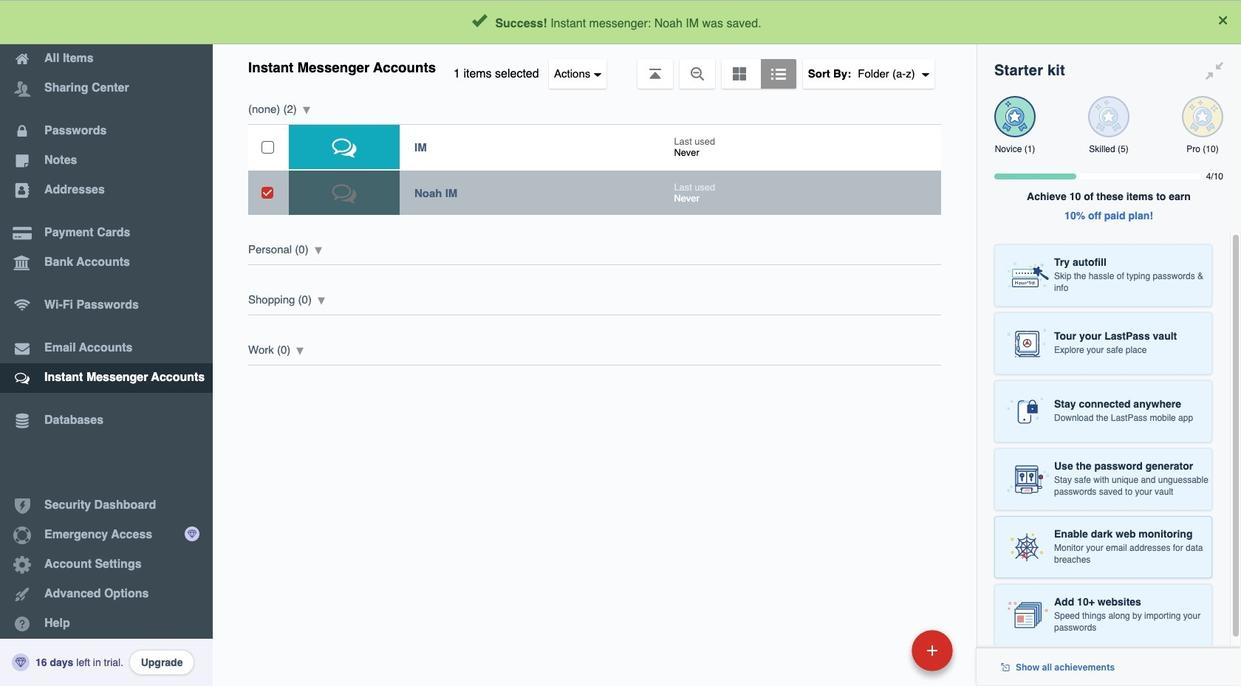 Task type: locate. For each thing, give the bounding box(es) containing it.
search my vault text field
[[356, 6, 947, 38]]

new item navigation
[[810, 626, 962, 687]]

main navigation navigation
[[0, 0, 213, 687]]

new item element
[[810, 630, 959, 672]]

alert
[[0, 0, 1242, 44]]

vault options navigation
[[213, 44, 977, 89]]



Task type: describe. For each thing, give the bounding box(es) containing it.
Search search field
[[356, 6, 947, 38]]



Task type: vqa. For each thing, say whether or not it's contained in the screenshot.
Search Search Field
yes



